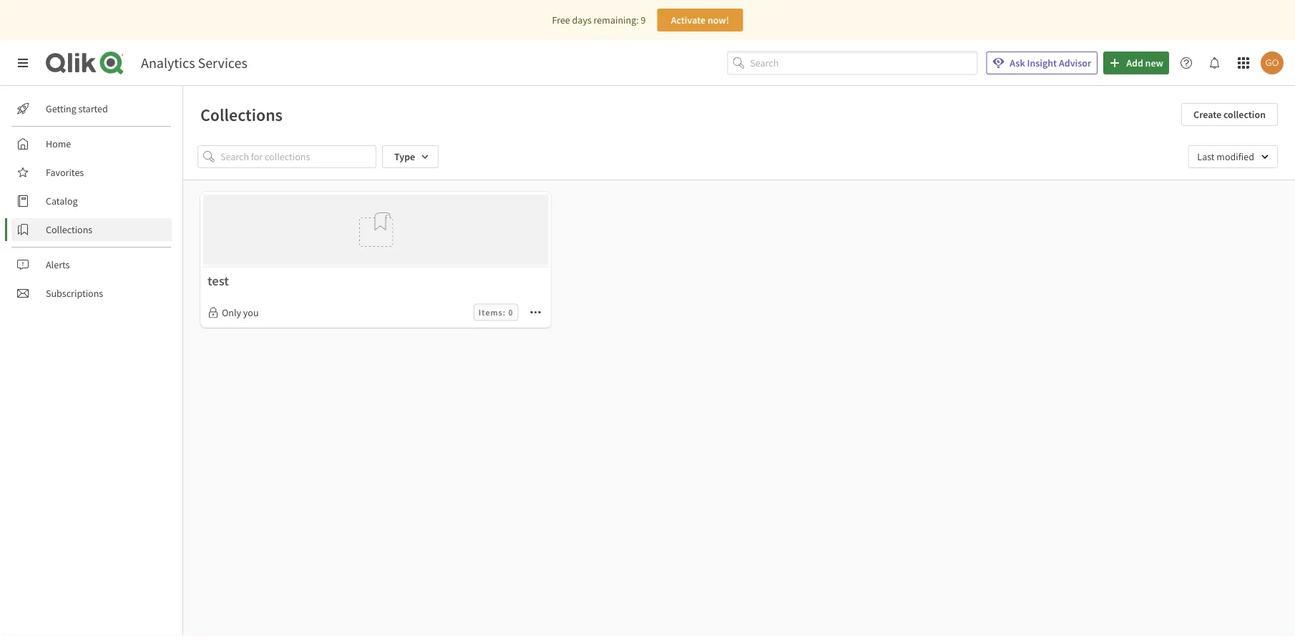 Task type: describe. For each thing, give the bounding box(es) containing it.
analytics
[[141, 54, 195, 72]]

catalog link
[[11, 190, 172, 213]]

modified
[[1217, 150, 1255, 163]]

type
[[394, 150, 415, 163]]

collection
[[1224, 108, 1266, 121]]

catalog
[[46, 195, 78, 208]]

1 horizontal spatial collections
[[200, 104, 283, 125]]

ask insight advisor
[[1010, 57, 1092, 69]]

new
[[1146, 57, 1164, 69]]

9
[[641, 14, 646, 26]]

subscriptions link
[[11, 282, 172, 305]]

analytics services element
[[141, 54, 248, 72]]

subscriptions
[[46, 287, 103, 300]]

home
[[46, 137, 71, 150]]

navigation pane element
[[0, 92, 183, 311]]

remaining:
[[594, 14, 639, 26]]

favorites
[[46, 166, 84, 179]]

now!
[[708, 14, 729, 26]]

create collection
[[1194, 108, 1266, 121]]

activate now! link
[[657, 9, 743, 31]]

ask
[[1010, 57, 1025, 69]]

free days remaining: 9
[[552, 14, 646, 26]]

items: 0
[[479, 307, 514, 318]]

gary orlando image
[[1261, 52, 1284, 74]]

getting started link
[[11, 97, 172, 120]]

analytics services
[[141, 54, 248, 72]]

advisor
[[1059, 57, 1092, 69]]

0
[[508, 307, 514, 318]]



Task type: vqa. For each thing, say whether or not it's contained in the screenshot.
Collections link
yes



Task type: locate. For each thing, give the bounding box(es) containing it.
create collection button
[[1182, 103, 1278, 126]]

alerts link
[[11, 253, 172, 276]]

collections inside "link"
[[46, 223, 92, 236]]

getting
[[46, 102, 76, 115]]

0 vertical spatial collections
[[200, 104, 283, 125]]

Search text field
[[750, 51, 978, 75]]

test
[[208, 273, 229, 289]]

create
[[1194, 108, 1222, 121]]

close sidebar menu image
[[17, 57, 29, 69]]

activate now!
[[671, 14, 729, 26]]

collections down the services
[[200, 104, 283, 125]]

favorites link
[[11, 161, 172, 184]]

last modified
[[1198, 150, 1255, 163]]

0 horizontal spatial collections
[[46, 223, 92, 236]]

collections down catalog
[[46, 223, 92, 236]]

searchbar element
[[727, 51, 978, 75]]

started
[[78, 102, 108, 115]]

days
[[572, 14, 592, 26]]

only
[[222, 306, 241, 319]]

add
[[1127, 57, 1144, 69]]

more actions image
[[530, 307, 542, 318]]

last
[[1198, 150, 1215, 163]]

ask insight advisor button
[[986, 52, 1098, 74]]

home link
[[11, 132, 172, 155]]

1 vertical spatial collections
[[46, 223, 92, 236]]

type button
[[382, 145, 439, 168]]

Last modified field
[[1188, 145, 1278, 168]]

only you
[[222, 306, 259, 319]]

insight
[[1027, 57, 1057, 69]]

services
[[198, 54, 248, 72]]

activate
[[671, 14, 706, 26]]

collections link
[[11, 218, 172, 241]]

items:
[[479, 307, 506, 318]]

collections
[[200, 104, 283, 125], [46, 223, 92, 236]]

free
[[552, 14, 570, 26]]

add new
[[1127, 57, 1164, 69]]

Search for collections text field
[[220, 145, 376, 168]]

alerts
[[46, 258, 70, 271]]

getting started
[[46, 102, 108, 115]]

you
[[243, 306, 259, 319]]

add new button
[[1104, 52, 1169, 74]]

filters region
[[183, 134, 1295, 180]]



